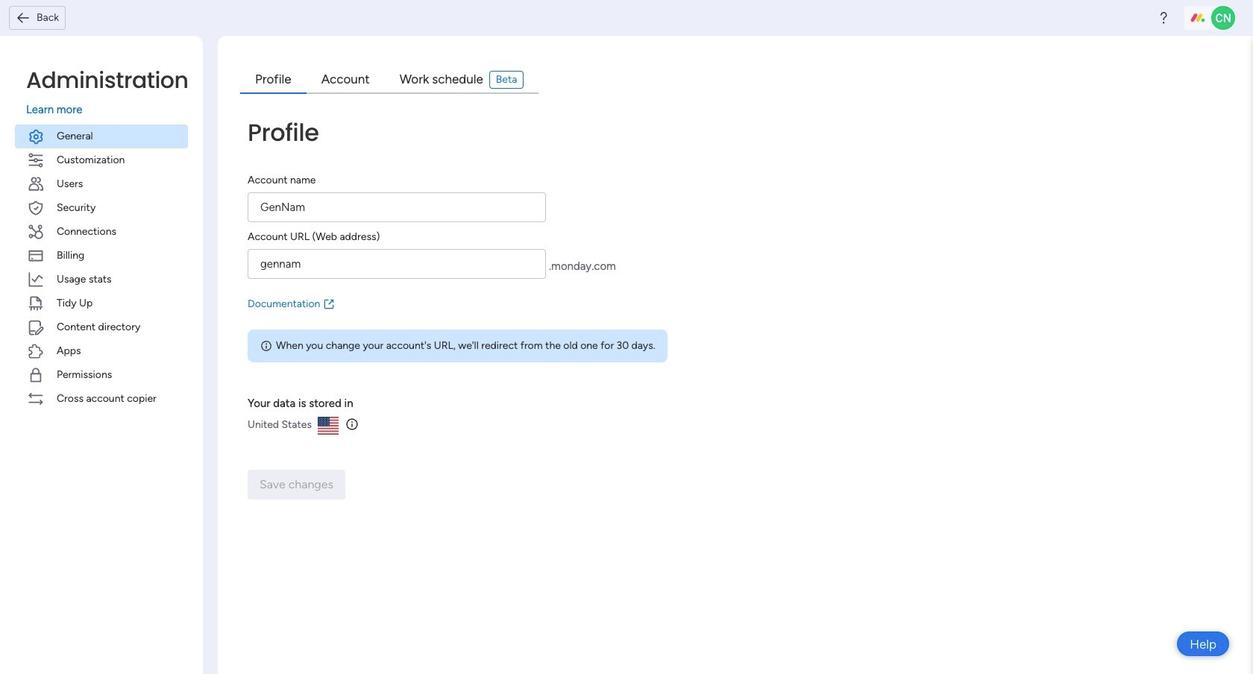 Task type: vqa. For each thing, say whether or not it's contained in the screenshot.
Back to workspace "icon"
yes



Task type: locate. For each thing, give the bounding box(es) containing it.
back to workspace image
[[16, 10, 31, 25]]

help image
[[1156, 10, 1171, 25]]

cool name image
[[1211, 6, 1235, 30]]

None text field
[[248, 192, 546, 222], [248, 249, 546, 279], [248, 192, 546, 222], [248, 249, 546, 279]]



